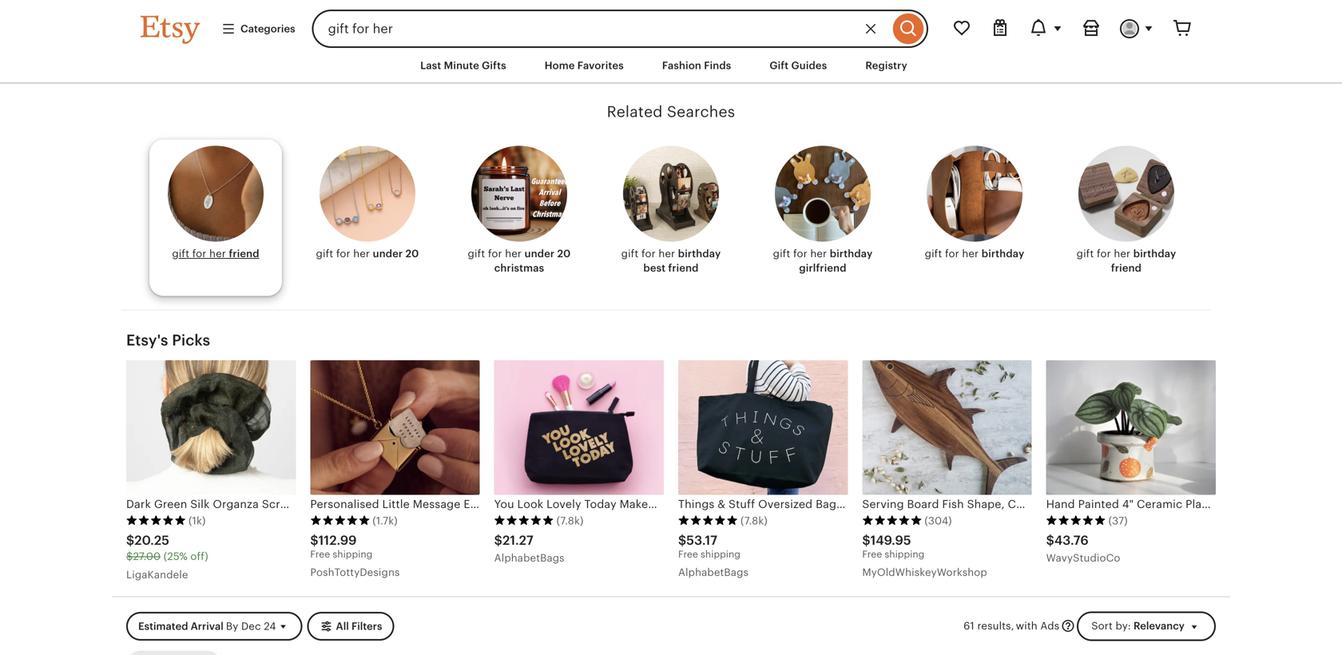 Task type: vqa. For each thing, say whether or not it's contained in the screenshot.
using in the If you purchased an item using guest checkout, you'll need to create an Etsy account to claim the order so it can be eligible for Etsy's Purchase Protection program. Learn more
no



Task type: describe. For each thing, give the bounding box(es) containing it.
home
[[545, 60, 575, 71]]

gift for her birthday
[[925, 248, 1024, 260]]

with ads
[[1016, 620, 1059, 632]]

(7.8k) for 53.17
[[741, 515, 768, 527]]

gift for her for under 20 christmas
[[468, 248, 525, 260]]

birthday friend
[[1111, 248, 1176, 274]]

gift for her for birthday best friend
[[621, 248, 678, 260]]

5 out of 5 stars image for 21.27
[[494, 515, 554, 526]]

related
[[607, 103, 663, 120]]

shape,
[[967, 498, 1005, 511]]

$ for 20.25
[[126, 533, 134, 548]]

1 for from the left
[[192, 248, 206, 260]]

61
[[963, 620, 975, 632]]

relevancy
[[1134, 620, 1185, 632]]

searches
[[667, 103, 735, 120]]

20.25
[[134, 533, 169, 548]]

5 out of 5 stars image for 53.17
[[678, 515, 738, 526]]

serving board fish shape, coastal fish decor, walnut wood
[[862, 498, 1187, 511]]

girlfriend
[[799, 262, 847, 274]]

free for 53.17
[[678, 549, 698, 560]]

serving
[[862, 498, 904, 511]]

112.99
[[318, 533, 357, 548]]

3 for from the left
[[488, 248, 502, 260]]

minute
[[444, 60, 479, 71]]

board
[[907, 498, 939, 511]]

2 gift from the left
[[316, 248, 333, 260]]

6 for from the left
[[945, 248, 959, 260]]

registry
[[865, 60, 907, 71]]

$ for 43.76
[[1046, 533, 1054, 548]]

you look lovely today makeup bag - canvas makeup pouch - black wash bag - cosmetics bag - valentine's day gift for her - makeup bag image
[[494, 360, 664, 495]]

walnut
[[1115, 498, 1153, 511]]

1 gift from the left
[[172, 248, 189, 260]]

5 out of 5 stars image for 112.99
[[310, 515, 370, 526]]

fashion finds link
[[650, 51, 743, 80]]

1 vertical spatial alphabetbags
[[678, 566, 749, 578]]

$ for 53.17
[[678, 533, 686, 548]]

all filters
[[336, 620, 382, 632]]

gift guides
[[770, 60, 827, 71]]

20 inside under 20 christmas
[[557, 248, 571, 260]]

birthday best friend
[[643, 248, 721, 274]]

3 her from the left
[[505, 248, 522, 260]]

3 birthday from the left
[[982, 248, 1024, 260]]

sort
[[1091, 620, 1113, 632]]

(25%
[[164, 551, 188, 563]]

finds
[[704, 60, 731, 71]]

$ for 112.99
[[310, 533, 318, 548]]

shipping for 149.95
[[885, 549, 925, 560]]

things & stuff oversized bag - weekender bag - large canvas tote bag - large canvas shopper - oversized canvas bag - xl tote bag image
[[678, 360, 848, 495]]

53.17
[[686, 533, 718, 548]]

free for 149.95
[[862, 549, 882, 560]]

best
[[643, 262, 666, 274]]

wood
[[1156, 498, 1187, 511]]

6 her from the left
[[962, 248, 979, 260]]

$ 53.17 free shipping alphabetbags
[[678, 533, 749, 578]]

shipping for 112.99
[[333, 549, 373, 560]]

61 results,
[[963, 620, 1014, 632]]

ads
[[1040, 620, 1059, 632]]

by
[[226, 620, 238, 632]]

(1.7k)
[[373, 515, 398, 527]]

$ 149.95 free shipping myoldwhiskeyworkshop
[[862, 533, 987, 578]]

estimated
[[138, 620, 188, 632]]

free for 112.99
[[310, 549, 330, 560]]

poshtottydesigns
[[310, 566, 400, 578]]

friend inside birthday friend
[[1111, 262, 1142, 274]]

menu bar containing last minute gifts
[[112, 48, 1230, 84]]

christmas
[[494, 262, 544, 274]]

gift for her under 20
[[316, 248, 419, 260]]

7 gift from the left
[[1077, 248, 1094, 260]]

$ 20.25 $ 27.00 (25% off) ligakandele
[[126, 533, 208, 581]]

5 gift from the left
[[773, 248, 790, 260]]

(304)
[[925, 515, 952, 527]]

decor,
[[1077, 498, 1112, 511]]

21.27
[[502, 533, 534, 548]]

6 gift from the left
[[925, 248, 942, 260]]

home favorites
[[545, 60, 624, 71]]

gift for her for birthday friend
[[1077, 248, 1133, 260]]

personalised little message envelope necklace | perfect birthday gift | handmade letter pendant | gift for women | silver locket necklace image
[[310, 360, 480, 495]]

$ 112.99 free shipping poshtottydesigns
[[310, 533, 400, 578]]

birthday for birthday girlfriend
[[830, 248, 873, 260]]

dec
[[241, 620, 261, 632]]

birthday for birthday friend
[[1133, 248, 1176, 260]]

myoldwhiskeyworkshop
[[862, 566, 987, 578]]

4 gift from the left
[[621, 248, 639, 260]]

(37)
[[1109, 515, 1128, 527]]

5 out of 5 stars image for 43.76
[[1046, 515, 1106, 526]]

27.00
[[133, 551, 161, 563]]

by:
[[1116, 620, 1131, 632]]

favorites
[[577, 60, 624, 71]]

categories
[[240, 23, 295, 35]]



Task type: locate. For each thing, give the bounding box(es) containing it.
2 horizontal spatial free
[[862, 549, 882, 560]]

4 gift for her from the left
[[1077, 248, 1133, 260]]

birthday
[[678, 248, 721, 260], [830, 248, 873, 260], [982, 248, 1024, 260], [1133, 248, 1176, 260]]

5 out of 5 stars image up 21.27
[[494, 515, 554, 526]]

0 horizontal spatial free
[[310, 549, 330, 560]]

shipping up poshtottydesigns
[[333, 549, 373, 560]]

last minute gifts link
[[408, 51, 518, 80]]

ligakandele
[[126, 569, 188, 581]]

5 out of 5 stars image up 20.25
[[126, 515, 186, 526]]

under inside under 20 christmas
[[525, 248, 555, 260]]

for
[[192, 248, 206, 260], [336, 248, 350, 260], [488, 248, 502, 260], [641, 248, 656, 260], [793, 248, 807, 260], [945, 248, 959, 260], [1097, 248, 1111, 260]]

5 for from the left
[[793, 248, 807, 260]]

(1k)
[[189, 515, 206, 527]]

free inside $ 112.99 free shipping poshtottydesigns
[[310, 549, 330, 560]]

24
[[264, 620, 276, 632]]

birthday inside the birthday best friend
[[678, 248, 721, 260]]

with
[[1016, 620, 1038, 632]]

Search for anything text field
[[312, 10, 889, 48]]

2 free from the left
[[678, 549, 698, 560]]

home favorites link
[[533, 51, 636, 80]]

1 horizontal spatial fish
[[1052, 498, 1074, 511]]

coastal
[[1008, 498, 1049, 511]]

0 vertical spatial alphabetbags
[[494, 552, 565, 564]]

gift
[[172, 248, 189, 260], [316, 248, 333, 260], [468, 248, 485, 260], [621, 248, 639, 260], [773, 248, 790, 260], [925, 248, 942, 260], [1077, 248, 1094, 260]]

0 horizontal spatial friend
[[229, 248, 259, 260]]

1 horizontal spatial 20
[[557, 248, 571, 260]]

2 gift for her from the left
[[621, 248, 678, 260]]

7 for from the left
[[1097, 248, 1111, 260]]

shipping for 53.17
[[701, 549, 741, 560]]

1 birthday from the left
[[678, 248, 721, 260]]

5 her from the left
[[810, 248, 827, 260]]

0 horizontal spatial shipping
[[333, 549, 373, 560]]

free inside $ 53.17 free shipping alphabetbags
[[678, 549, 698, 560]]

2 her from the left
[[353, 248, 370, 260]]

etsy's picks
[[126, 331, 210, 349]]

1 free from the left
[[310, 549, 330, 560]]

6 5 out of 5 stars image from the left
[[1046, 515, 1106, 526]]

all
[[336, 620, 349, 632]]

friend inside the birthday best friend
[[668, 262, 699, 274]]

4 birthday from the left
[[1133, 248, 1176, 260]]

categories banner
[[112, 0, 1230, 48]]

1 fish from the left
[[942, 498, 964, 511]]

last minute gifts
[[420, 60, 506, 71]]

fashion finds
[[662, 60, 731, 71]]

3 free from the left
[[862, 549, 882, 560]]

shipping
[[333, 549, 373, 560], [701, 549, 741, 560], [885, 549, 925, 560]]

free down 53.17
[[678, 549, 698, 560]]

1 gift for her from the left
[[468, 248, 525, 260]]

free inside $ 149.95 free shipping myoldwhiskeyworkshop
[[862, 549, 882, 560]]

None search field
[[312, 10, 928, 48]]

5 5 out of 5 stars image from the left
[[862, 515, 922, 526]]

results,
[[977, 620, 1014, 632]]

3 gift for her from the left
[[773, 248, 830, 260]]

shipping down 53.17
[[701, 549, 741, 560]]

gift guides link
[[758, 51, 839, 80]]

alphabetbags
[[494, 552, 565, 564], [678, 566, 749, 578]]

2 birthday from the left
[[830, 248, 873, 260]]

1 her from the left
[[209, 248, 226, 260]]

all filters button
[[307, 612, 394, 641]]

5 out of 5 stars image up 53.17
[[678, 515, 738, 526]]

2 shipping from the left
[[701, 549, 741, 560]]

1 under from the left
[[373, 248, 403, 260]]

free down 112.99
[[310, 549, 330, 560]]

4 5 out of 5 stars image from the left
[[678, 515, 738, 526]]

free
[[310, 549, 330, 560], [678, 549, 698, 560], [862, 549, 882, 560]]

registry link
[[853, 51, 919, 80]]

2 under from the left
[[525, 248, 555, 260]]

(7.8k)
[[557, 515, 584, 527], [741, 515, 768, 527]]

birthday inside birthday friend
[[1133, 248, 1176, 260]]

1 20 from the left
[[405, 248, 419, 260]]

0 horizontal spatial fish
[[942, 498, 964, 511]]

friend
[[229, 248, 259, 260], [668, 262, 699, 274], [1111, 262, 1142, 274]]

5 out of 5 stars image up the 43.76
[[1046, 515, 1106, 526]]

fish left decor,
[[1052, 498, 1074, 511]]

1 horizontal spatial under
[[525, 248, 555, 260]]

fish
[[942, 498, 964, 511], [1052, 498, 1074, 511]]

gifts
[[482, 60, 506, 71]]

$
[[126, 533, 134, 548], [310, 533, 318, 548], [494, 533, 502, 548], [678, 533, 686, 548], [862, 533, 870, 548], [1046, 533, 1054, 548], [126, 551, 133, 563]]

$ for 149.95
[[862, 533, 870, 548]]

off)
[[190, 551, 208, 563]]

2 20 from the left
[[557, 248, 571, 260]]

1 horizontal spatial friend
[[668, 262, 699, 274]]

0 horizontal spatial alphabetbags
[[494, 552, 565, 564]]

filters
[[352, 620, 382, 632]]

0 horizontal spatial (7.8k)
[[557, 515, 584, 527]]

wavystudioco
[[1046, 552, 1120, 564]]

gift
[[770, 60, 789, 71]]

(7.8k) up $ 53.17 free shipping alphabetbags
[[741, 515, 768, 527]]

$ inside $ 112.99 free shipping poshtottydesigns
[[310, 533, 318, 548]]

$ inside $ 43.76 wavystudioco
[[1046, 533, 1054, 548]]

5 out of 5 stars image for 149.95
[[862, 515, 922, 526]]

etsy's
[[126, 331, 168, 349]]

1 5 out of 5 stars image from the left
[[126, 515, 186, 526]]

2 (7.8k) from the left
[[741, 515, 768, 527]]

birthday girlfriend
[[799, 248, 873, 274]]

fish up (304)
[[942, 498, 964, 511]]

shipping down 149.95
[[885, 549, 925, 560]]

estimated arrival by dec 24
[[138, 620, 276, 632]]

$ for 21.27
[[494, 533, 502, 548]]

2 horizontal spatial friend
[[1111, 262, 1142, 274]]

1 (7.8k) from the left
[[557, 515, 584, 527]]

4 for from the left
[[641, 248, 656, 260]]

gift for her
[[468, 248, 525, 260], [621, 248, 678, 260], [773, 248, 830, 260], [1077, 248, 1133, 260]]

2 for from the left
[[336, 248, 350, 260]]

picks
[[172, 331, 210, 349]]

5 out of 5 stars image up 112.99
[[310, 515, 370, 526]]

20
[[405, 248, 419, 260], [557, 248, 571, 260]]

43.76
[[1054, 533, 1089, 548]]

gift for her for birthday girlfriend
[[773, 248, 830, 260]]

sort by: relevancy
[[1091, 620, 1185, 632]]

fashion
[[662, 60, 701, 71]]

4 her from the left
[[659, 248, 675, 260]]

serving board fish shape, coastal fish decor, walnut wood image
[[862, 360, 1032, 495]]

1 horizontal spatial (7.8k)
[[741, 515, 768, 527]]

2 fish from the left
[[1052, 498, 1074, 511]]

0 horizontal spatial under
[[373, 248, 403, 260]]

categories button
[[209, 14, 307, 43]]

1 horizontal spatial alphabetbags
[[678, 566, 749, 578]]

1 shipping from the left
[[333, 549, 373, 560]]

5 out of 5 stars image
[[126, 515, 186, 526], [310, 515, 370, 526], [494, 515, 554, 526], [678, 515, 738, 526], [862, 515, 922, 526], [1046, 515, 1106, 526]]

$ inside $ 21.27 alphabetbags
[[494, 533, 502, 548]]

dark green silk organza scrunchie giant scrunchie 100% silk scrunchie hair accessories festive scrunchie gift christmas scrunchie gift image
[[126, 360, 296, 495]]

1 horizontal spatial free
[[678, 549, 698, 560]]

her
[[209, 248, 226, 260], [353, 248, 370, 260], [505, 248, 522, 260], [659, 248, 675, 260], [810, 248, 827, 260], [962, 248, 979, 260], [1114, 248, 1131, 260]]

none search field inside categories "banner"
[[312, 10, 928, 48]]

$ 21.27 alphabetbags
[[494, 533, 565, 564]]

5 out of 5 stars image down the serving
[[862, 515, 922, 526]]

3 shipping from the left
[[885, 549, 925, 560]]

2 horizontal spatial shipping
[[885, 549, 925, 560]]

(7.8k) up $ 21.27 alphabetbags
[[557, 515, 584, 527]]

last
[[420, 60, 441, 71]]

free down 149.95
[[862, 549, 882, 560]]

3 gift from the left
[[468, 248, 485, 260]]

1 horizontal spatial shipping
[[701, 549, 741, 560]]

shipping inside $ 112.99 free shipping poshtottydesigns
[[333, 549, 373, 560]]

related searches
[[607, 103, 735, 120]]

shipping inside $ 149.95 free shipping myoldwhiskeyworkshop
[[885, 549, 925, 560]]

0 horizontal spatial 20
[[405, 248, 419, 260]]

$ inside $ 149.95 free shipping myoldwhiskeyworkshop
[[862, 533, 870, 548]]

(7.8k) for 21.27
[[557, 515, 584, 527]]

7 her from the left
[[1114, 248, 1131, 260]]

149.95
[[870, 533, 911, 548]]

under 20 christmas
[[494, 248, 571, 274]]

$ inside $ 53.17 free shipping alphabetbags
[[678, 533, 686, 548]]

2 5 out of 5 stars image from the left
[[310, 515, 370, 526]]

birthday inside birthday girlfriend
[[830, 248, 873, 260]]

arrival
[[191, 620, 224, 632]]

gift for her friend
[[172, 248, 259, 260]]

menu bar
[[112, 48, 1230, 84]]

hand painted 4" ceramic plant pot with drainage / cute indoor planter / fruits lemon orange lychee decorative bowl & candle holder image
[[1046, 360, 1216, 495]]

$ 43.76 wavystudioco
[[1046, 533, 1120, 564]]

shipping inside $ 53.17 free shipping alphabetbags
[[701, 549, 741, 560]]

under
[[373, 248, 403, 260], [525, 248, 555, 260]]

alphabetbags down 21.27
[[494, 552, 565, 564]]

guides
[[791, 60, 827, 71]]

3 5 out of 5 stars image from the left
[[494, 515, 554, 526]]

alphabetbags down 53.17
[[678, 566, 749, 578]]

birthday for birthday best friend
[[678, 248, 721, 260]]



